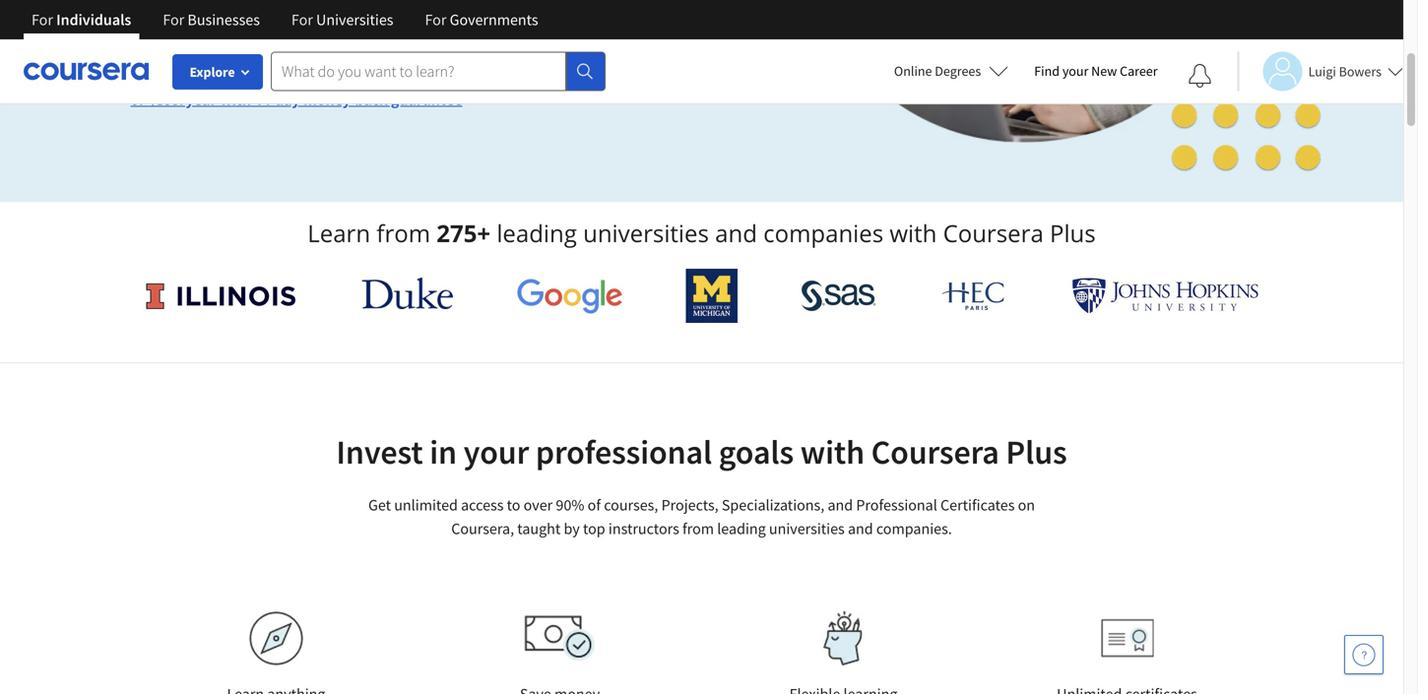 Task type: describe. For each thing, give the bounding box(es) containing it.
taught
[[518, 519, 561, 539]]

for individuals
[[32, 10, 131, 30]]

learn
[[308, 217, 371, 249]]

courses,
[[604, 496, 659, 515]]

save money image
[[525, 616, 596, 662]]

over
[[524, 496, 553, 515]]

unlimited certificates image
[[1101, 619, 1154, 659]]

of
[[588, 496, 601, 515]]

coursera image
[[24, 55, 149, 87]]

by
[[564, 519, 580, 539]]

companies.
[[877, 519, 953, 539]]

start 7-day free trial
[[162, 44, 305, 63]]

for universities
[[292, 10, 394, 30]]

1 horizontal spatial with
[[801, 431, 865, 473]]

for for governments
[[425, 10, 447, 30]]

flexible learning image
[[810, 612, 878, 666]]

2 horizontal spatial with
[[890, 217, 937, 249]]

1 vertical spatial plus
[[1006, 431, 1068, 473]]

start
[[162, 44, 196, 63]]

find your new career
[[1035, 62, 1158, 80]]

/year
[[180, 90, 217, 109]]

explore
[[190, 63, 235, 81]]

sas image
[[802, 280, 877, 312]]

universities
[[316, 10, 394, 30]]

from inside get unlimited access to over 90% of courses, projects, specializations, and professional certificates on coursera, taught by top instructors from leading universities and companies.
[[683, 519, 714, 539]]

to
[[507, 496, 521, 515]]

14-
[[255, 90, 275, 109]]

governments
[[450, 10, 539, 30]]

on
[[1018, 496, 1036, 515]]

$399
[[149, 90, 180, 109]]

get unlimited access to over 90% of courses, projects, specializations, and professional certificates on coursera, taught by top instructors from leading universities and companies.
[[368, 496, 1036, 539]]

professional
[[536, 431, 712, 473]]

for governments
[[425, 10, 539, 30]]

university of illinois at urbana-champaign image
[[144, 280, 299, 312]]

back
[[355, 90, 388, 109]]

learn from 275+ leading universities and companies with coursera plus
[[308, 217, 1096, 249]]

show notifications image
[[1189, 64, 1213, 88]]

businesses
[[188, 10, 260, 30]]

university of michigan image
[[687, 269, 738, 323]]

90%
[[556, 496, 585, 515]]

access
[[461, 496, 504, 515]]

universities inside get unlimited access to over 90% of courses, projects, specializations, and professional certificates on coursera, taught by top instructors from leading universities and companies.
[[769, 519, 845, 539]]

invest
[[336, 431, 423, 473]]

for for universities
[[292, 10, 313, 30]]

invest in your professional goals with coursera plus
[[336, 431, 1068, 473]]

for for individuals
[[32, 10, 53, 30]]

explore button
[[172, 54, 263, 90]]

get
[[368, 496, 391, 515]]

275+
[[437, 217, 491, 249]]

goals
[[719, 431, 794, 473]]

degrees
[[935, 62, 982, 80]]

for businesses
[[163, 10, 260, 30]]

projects,
[[662, 496, 719, 515]]

0 horizontal spatial your
[[464, 431, 529, 473]]

7-
[[199, 44, 213, 63]]

bowers
[[1340, 63, 1382, 80]]

career
[[1120, 62, 1158, 80]]



Task type: vqa. For each thing, say whether or not it's contained in the screenshot.
Coursera "image" on the top left
yes



Task type: locate. For each thing, give the bounding box(es) containing it.
online degrees
[[895, 62, 982, 80]]

coursera,
[[452, 519, 514, 539]]

leading up google image
[[497, 217, 577, 249]]

new
[[1092, 62, 1118, 80]]

0 vertical spatial day
[[213, 44, 238, 63]]

online
[[895, 62, 933, 80]]

leading inside get unlimited access to over 90% of courses, projects, specializations, and professional certificates on coursera, taught by top instructors from leading universities and companies.
[[718, 519, 766, 539]]

for up what do you want to learn? text field
[[425, 10, 447, 30]]

your inside find your new career link
[[1063, 62, 1089, 80]]

2 vertical spatial and
[[848, 519, 874, 539]]

universities up 'university of michigan' image
[[583, 217, 709, 249]]

luigi
[[1309, 63, 1337, 80]]

2 vertical spatial with
[[801, 431, 865, 473]]

for
[[32, 10, 53, 30], [163, 10, 184, 30], [292, 10, 313, 30], [425, 10, 447, 30]]

0 vertical spatial coursera
[[944, 217, 1044, 249]]

from
[[377, 217, 431, 249], [683, 519, 714, 539]]

0 vertical spatial plus
[[1050, 217, 1096, 249]]

luigi bowers
[[1309, 63, 1382, 80]]

with right companies
[[890, 217, 937, 249]]

1 vertical spatial coursera
[[872, 431, 1000, 473]]

day
[[213, 44, 238, 63], [275, 90, 300, 109]]

help center image
[[1353, 643, 1377, 667]]

0 vertical spatial from
[[377, 217, 431, 249]]

with left 14-
[[220, 90, 251, 109]]

1 vertical spatial and
[[828, 496, 853, 515]]

top
[[583, 519, 606, 539]]

companies
[[764, 217, 884, 249]]

from down projects,
[[683, 519, 714, 539]]

free
[[241, 44, 271, 63]]

1 horizontal spatial from
[[683, 519, 714, 539]]

0 horizontal spatial universities
[[583, 217, 709, 249]]

online degrees button
[[879, 49, 1025, 93]]

1 for from the left
[[32, 10, 53, 30]]

or
[[131, 90, 145, 109]]

find your new career link
[[1025, 59, 1168, 84]]

instructors
[[609, 519, 680, 539]]

individuals
[[56, 10, 131, 30]]

certificates
[[941, 496, 1015, 515]]

google image
[[517, 278, 623, 314]]

leading
[[497, 217, 577, 249], [718, 519, 766, 539]]

1 horizontal spatial leading
[[718, 519, 766, 539]]

1 vertical spatial from
[[683, 519, 714, 539]]

unlimited
[[394, 496, 458, 515]]

professional
[[857, 496, 938, 515]]

coursera
[[944, 217, 1044, 249], [872, 431, 1000, 473]]

guarantee
[[392, 90, 463, 109]]

for up "start" at the top
[[163, 10, 184, 30]]

johns hopkins university image
[[1073, 278, 1260, 314]]

0 horizontal spatial leading
[[497, 217, 577, 249]]

1 vertical spatial universities
[[769, 519, 845, 539]]

day inside button
[[213, 44, 238, 63]]

and left professional
[[828, 496, 853, 515]]

0 vertical spatial leading
[[497, 217, 577, 249]]

or $399 /year with 14-day money-back guarantee
[[131, 90, 463, 109]]

1 vertical spatial your
[[464, 431, 529, 473]]

1 horizontal spatial universities
[[769, 519, 845, 539]]

None search field
[[271, 52, 606, 91]]

What do you want to learn? text field
[[271, 52, 567, 91]]

specializations,
[[722, 496, 825, 515]]

universities down specializations,
[[769, 519, 845, 539]]

3 for from the left
[[292, 10, 313, 30]]

1 horizontal spatial your
[[1063, 62, 1089, 80]]

for for businesses
[[163, 10, 184, 30]]

1 vertical spatial day
[[275, 90, 300, 109]]

your right in
[[464, 431, 529, 473]]

leading down specializations,
[[718, 519, 766, 539]]

and
[[715, 217, 758, 249], [828, 496, 853, 515], [848, 519, 874, 539]]

luigi bowers button
[[1238, 52, 1404, 91]]

0 vertical spatial with
[[220, 90, 251, 109]]

hec paris image
[[940, 276, 1009, 316]]

1 vertical spatial leading
[[718, 519, 766, 539]]

1 horizontal spatial day
[[275, 90, 300, 109]]

for left individuals
[[32, 10, 53, 30]]

for up trial
[[292, 10, 313, 30]]

0 horizontal spatial from
[[377, 217, 431, 249]]

4 for from the left
[[425, 10, 447, 30]]

your right find
[[1063, 62, 1089, 80]]

learn anything image
[[249, 612, 303, 666]]

plus
[[1050, 217, 1096, 249], [1006, 431, 1068, 473]]

0 vertical spatial universities
[[583, 217, 709, 249]]

in
[[430, 431, 457, 473]]

and up 'university of michigan' image
[[715, 217, 758, 249]]

from left 275+
[[377, 217, 431, 249]]

with right goals
[[801, 431, 865, 473]]

money-
[[304, 90, 355, 109]]

2 for from the left
[[163, 10, 184, 30]]

0 vertical spatial your
[[1063, 62, 1089, 80]]

duke university image
[[362, 278, 453, 309]]

coursera up hec paris image
[[944, 217, 1044, 249]]

with
[[220, 90, 251, 109], [890, 217, 937, 249], [801, 431, 865, 473]]

1 vertical spatial with
[[890, 217, 937, 249]]

0 horizontal spatial with
[[220, 90, 251, 109]]

0 vertical spatial and
[[715, 217, 758, 249]]

trial
[[274, 44, 305, 63]]

your
[[1063, 62, 1089, 80], [464, 431, 529, 473]]

banner navigation
[[16, 0, 554, 54]]

universities
[[583, 217, 709, 249], [769, 519, 845, 539]]

and down professional
[[848, 519, 874, 539]]

coursera up professional
[[872, 431, 1000, 473]]

0 horizontal spatial day
[[213, 44, 238, 63]]

start 7-day free trial button
[[131, 30, 337, 77]]

find
[[1035, 62, 1060, 80]]



